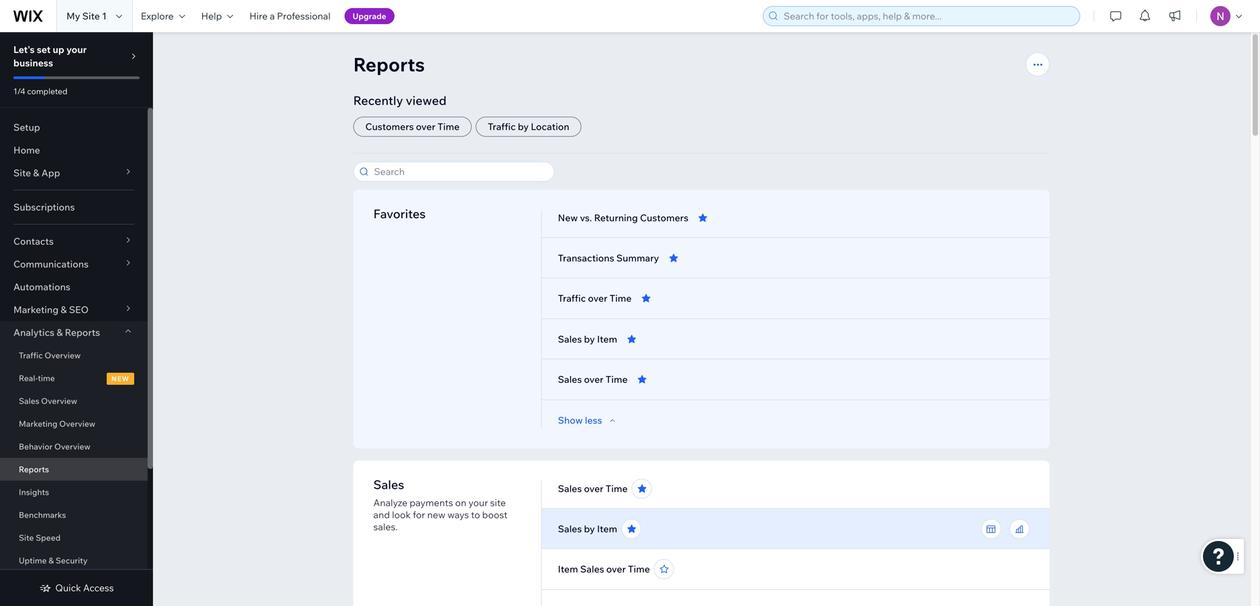 Task type: vqa. For each thing, say whether or not it's contained in the screenshot.
month
no



Task type: describe. For each thing, give the bounding box(es) containing it.
summary
[[617, 252, 659, 264]]

business
[[13, 57, 53, 69]]

site speed link
[[0, 527, 148, 550]]

viewed
[[406, 93, 447, 108]]

uptime
[[19, 556, 47, 566]]

ways
[[448, 509, 469, 521]]

upgrade button
[[345, 8, 394, 24]]

2 vertical spatial reports
[[19, 465, 49, 475]]

1 sales over time from the top
[[558, 374, 628, 386]]

communications button
[[0, 253, 148, 276]]

less
[[585, 415, 602, 427]]

transactions
[[558, 252, 614, 264]]

marketing overview link
[[0, 413, 148, 436]]

and
[[373, 509, 390, 521]]

returning
[[594, 212, 638, 224]]

to
[[471, 509, 480, 521]]

item sales over time
[[558, 564, 650, 576]]

subscriptions
[[13, 201, 75, 213]]

my site 1
[[66, 10, 107, 22]]

site for site speed
[[19, 533, 34, 543]]

show
[[558, 415, 583, 427]]

app
[[41, 167, 60, 179]]

sidebar element
[[0, 32, 153, 607]]

setup
[[13, 121, 40, 133]]

traffic overview link
[[0, 344, 148, 367]]

site for site & app
[[13, 167, 31, 179]]

1/4
[[13, 86, 25, 96]]

security
[[56, 556, 88, 566]]

site & app
[[13, 167, 60, 179]]

your inside sales analyze payments on your site and look for new ways to boost sales.
[[469, 497, 488, 509]]

marketing & seo button
[[0, 299, 148, 321]]

professional
[[277, 10, 331, 22]]

analytics
[[13, 327, 54, 339]]

recently viewed
[[353, 93, 447, 108]]

2 sales by item from the top
[[558, 523, 617, 535]]

1
[[102, 10, 107, 22]]

boost
[[482, 509, 508, 521]]

reports link
[[0, 458, 148, 481]]

& for site
[[33, 167, 39, 179]]

1 sales by item from the top
[[558, 334, 617, 345]]

my
[[66, 10, 80, 22]]

2 vertical spatial by
[[584, 523, 595, 535]]

Search for tools, apps, help & more... field
[[780, 7, 1076, 26]]

help button
[[193, 0, 241, 32]]

uptime & security
[[19, 556, 88, 566]]

a
[[270, 10, 275, 22]]

speed
[[36, 533, 61, 543]]

location
[[531, 121, 569, 133]]

& for marketing
[[61, 304, 67, 316]]

help
[[201, 10, 222, 22]]

reports inside popup button
[[65, 327, 100, 339]]

traffic for traffic over time
[[558, 293, 586, 304]]

sales.
[[373, 521, 398, 533]]

subscriptions link
[[0, 196, 148, 219]]

traffic for traffic overview
[[19, 351, 43, 361]]

hire a professional link
[[241, 0, 339, 32]]

marketing for marketing & seo
[[13, 304, 59, 316]]

your inside let's set up your business
[[66, 44, 87, 55]]

sales overview
[[19, 396, 77, 406]]

quick access button
[[39, 583, 114, 595]]

automations link
[[0, 276, 148, 299]]

set
[[37, 44, 51, 55]]

0 vertical spatial by
[[518, 121, 529, 133]]

behavior
[[19, 442, 53, 452]]

let's set up your business
[[13, 44, 87, 69]]

1 vertical spatial customers
[[640, 212, 689, 224]]

marketing overview
[[19, 419, 95, 429]]

1 vertical spatial by
[[584, 334, 595, 345]]



Task type: locate. For each thing, give the bounding box(es) containing it.
2 horizontal spatial reports
[[353, 53, 425, 76]]

site
[[82, 10, 100, 22], [13, 167, 31, 179], [19, 533, 34, 543]]

customers over time
[[365, 121, 460, 133]]

1 vertical spatial your
[[469, 497, 488, 509]]

1 horizontal spatial customers
[[640, 212, 689, 224]]

2 vertical spatial item
[[558, 564, 578, 576]]

0 vertical spatial reports
[[353, 53, 425, 76]]

your right up
[[66, 44, 87, 55]]

look
[[392, 509, 411, 521]]

home link
[[0, 139, 148, 162]]

quick access
[[55, 583, 114, 594]]

site left the speed
[[19, 533, 34, 543]]

traffic up real- at the left bottom of page
[[19, 351, 43, 361]]

site down the home
[[13, 167, 31, 179]]

favorites
[[373, 206, 426, 221]]

access
[[83, 583, 114, 594]]

on
[[455, 497, 467, 509]]

& right uptime
[[49, 556, 54, 566]]

& left app
[[33, 167, 39, 179]]

sales by item down the traffic over time
[[558, 334, 617, 345]]

1 vertical spatial reports
[[65, 327, 100, 339]]

insights
[[19, 488, 49, 498]]

2 vertical spatial site
[[19, 533, 34, 543]]

1 horizontal spatial traffic
[[488, 121, 516, 133]]

sales inside sales analyze payments on your site and look for new ways to boost sales.
[[373, 478, 404, 493]]

& for analytics
[[57, 327, 63, 339]]

traffic by location link
[[476, 117, 582, 137]]

automations
[[13, 281, 70, 293]]

behavior overview
[[19, 442, 90, 452]]

site speed
[[19, 533, 61, 543]]

reports up 'recently viewed'
[[353, 53, 425, 76]]

1 vertical spatial site
[[13, 167, 31, 179]]

reports down seo
[[65, 327, 100, 339]]

& inside popup button
[[61, 304, 67, 316]]

overview for traffic overview
[[45, 351, 81, 361]]

0 vertical spatial your
[[66, 44, 87, 55]]

traffic down the transactions
[[558, 293, 586, 304]]

site
[[490, 497, 506, 509]]

Search field
[[370, 162, 550, 181]]

sales analyze payments on your site and look for new ways to boost sales.
[[373, 478, 508, 533]]

communications
[[13, 258, 89, 270]]

explore
[[141, 10, 174, 22]]

your up to
[[469, 497, 488, 509]]

let's
[[13, 44, 35, 55]]

recently
[[353, 93, 403, 108]]

sales by item up item sales over time
[[558, 523, 617, 535]]

traffic
[[488, 121, 516, 133], [558, 293, 586, 304], [19, 351, 43, 361]]

marketing for marketing overview
[[19, 419, 57, 429]]

overview up behavior overview link
[[59, 419, 95, 429]]

hire a professional
[[249, 10, 331, 22]]

for
[[413, 509, 425, 521]]

customers down 'recently viewed'
[[365, 121, 414, 133]]

new
[[558, 212, 578, 224]]

overview up marketing overview
[[41, 396, 77, 406]]

reports up insights
[[19, 465, 49, 475]]

overview down analytics & reports
[[45, 351, 81, 361]]

marketing inside marketing overview link
[[19, 419, 57, 429]]

& for uptime
[[49, 556, 54, 566]]

traffic over time
[[558, 293, 632, 304]]

real-time
[[19, 373, 55, 384]]

upgrade
[[353, 11, 386, 21]]

customers
[[365, 121, 414, 133], [640, 212, 689, 224]]

analyze
[[373, 497, 408, 509]]

insights link
[[0, 481, 148, 504]]

benchmarks link
[[0, 504, 148, 527]]

traffic overview
[[19, 351, 81, 361]]

new vs. returning customers
[[558, 212, 689, 224]]

behavior overview link
[[0, 436, 148, 458]]

0 horizontal spatial reports
[[19, 465, 49, 475]]

overview up reports link
[[54, 442, 90, 452]]

2 vertical spatial traffic
[[19, 351, 43, 361]]

1 vertical spatial item
[[597, 523, 617, 535]]

analytics & reports button
[[0, 321, 148, 344]]

sales overview link
[[0, 390, 148, 413]]

benchmarks
[[19, 510, 66, 520]]

sales by item
[[558, 334, 617, 345], [558, 523, 617, 535]]

transactions summary
[[558, 252, 659, 264]]

customers over time link
[[353, 117, 472, 137]]

sales
[[558, 334, 582, 345], [558, 374, 582, 386], [19, 396, 39, 406], [373, 478, 404, 493], [558, 483, 582, 495], [558, 523, 582, 535], [580, 564, 604, 576]]

traffic for traffic by location
[[488, 121, 516, 133]]

time
[[438, 121, 460, 133], [610, 293, 632, 304], [606, 374, 628, 386], [606, 483, 628, 495], [628, 564, 650, 576]]

overview
[[45, 351, 81, 361], [41, 396, 77, 406], [59, 419, 95, 429], [54, 442, 90, 452]]

0 vertical spatial item
[[597, 334, 617, 345]]

item
[[597, 334, 617, 345], [597, 523, 617, 535], [558, 564, 578, 576]]

show less
[[558, 415, 602, 427]]

hire
[[249, 10, 268, 22]]

1 vertical spatial sales over time
[[558, 483, 628, 495]]

& left seo
[[61, 304, 67, 316]]

quick
[[55, 583, 81, 594]]

uptime & security link
[[0, 550, 148, 572]]

vs.
[[580, 212, 592, 224]]

site & app button
[[0, 162, 148, 185]]

show less button
[[558, 415, 618, 427]]

overview for behavior overview
[[54, 442, 90, 452]]

1 vertical spatial marketing
[[19, 419, 57, 429]]

&
[[33, 167, 39, 179], [61, 304, 67, 316], [57, 327, 63, 339], [49, 556, 54, 566]]

0 vertical spatial marketing
[[13, 304, 59, 316]]

1 horizontal spatial reports
[[65, 327, 100, 339]]

0 horizontal spatial customers
[[365, 121, 414, 133]]

new
[[111, 375, 130, 383]]

0 vertical spatial traffic
[[488, 121, 516, 133]]

home
[[13, 144, 40, 156]]

real-
[[19, 373, 38, 384]]

0 vertical spatial sales over time
[[558, 374, 628, 386]]

& down marketing & seo in the left bottom of the page
[[57, 327, 63, 339]]

0 horizontal spatial traffic
[[19, 351, 43, 361]]

0 vertical spatial site
[[82, 10, 100, 22]]

customers up 'summary'
[[640, 212, 689, 224]]

overview for marketing overview
[[59, 419, 95, 429]]

contacts
[[13, 236, 54, 247]]

setup link
[[0, 116, 148, 139]]

0 vertical spatial sales by item
[[558, 334, 617, 345]]

by up item sales over time
[[584, 523, 595, 535]]

marketing up behavior
[[19, 419, 57, 429]]

site left the 1
[[82, 10, 100, 22]]

marketing & seo
[[13, 304, 89, 316]]

traffic left location
[[488, 121, 516, 133]]

by
[[518, 121, 529, 133], [584, 334, 595, 345], [584, 523, 595, 535]]

1 horizontal spatial your
[[469, 497, 488, 509]]

sales inside sidebar element
[[19, 396, 39, 406]]

traffic by location
[[488, 121, 569, 133]]

by left location
[[518, 121, 529, 133]]

2 sales over time from the top
[[558, 483, 628, 495]]

completed
[[27, 86, 68, 96]]

marketing up analytics on the left of page
[[13, 304, 59, 316]]

1 vertical spatial traffic
[[558, 293, 586, 304]]

up
[[53, 44, 64, 55]]

1/4 completed
[[13, 86, 68, 96]]

contacts button
[[0, 230, 148, 253]]

0 horizontal spatial your
[[66, 44, 87, 55]]

2 horizontal spatial traffic
[[558, 293, 586, 304]]

analytics & reports
[[13, 327, 100, 339]]

your
[[66, 44, 87, 55], [469, 497, 488, 509]]

payments
[[410, 497, 453, 509]]

by down the traffic over time
[[584, 334, 595, 345]]

new
[[427, 509, 446, 521]]

reports
[[353, 53, 425, 76], [65, 327, 100, 339], [19, 465, 49, 475]]

overview for sales overview
[[41, 396, 77, 406]]

marketing inside marketing & seo popup button
[[13, 304, 59, 316]]

0 vertical spatial customers
[[365, 121, 414, 133]]

site inside popup button
[[13, 167, 31, 179]]

sales over time
[[558, 374, 628, 386], [558, 483, 628, 495]]

traffic inside sidebar element
[[19, 351, 43, 361]]

seo
[[69, 304, 89, 316]]

1 vertical spatial sales by item
[[558, 523, 617, 535]]

over
[[416, 121, 436, 133], [588, 293, 608, 304], [584, 374, 604, 386], [584, 483, 604, 495], [606, 564, 626, 576]]



